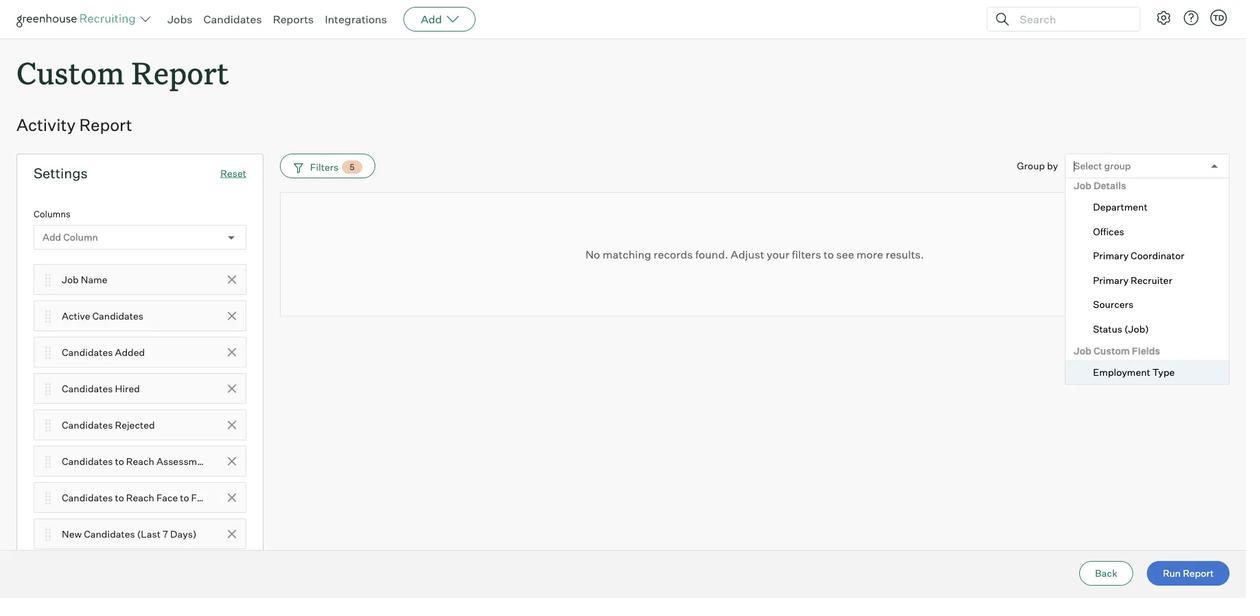 Task type: vqa. For each thing, say whether or not it's contained in the screenshot.
the candidates hired
yes



Task type: describe. For each thing, give the bounding box(es) containing it.
rejected
[[115, 419, 155, 431]]

employment
[[1093, 366, 1151, 378]]

job details
[[1074, 180, 1126, 192]]

candidates to reach assessment milestone
[[62, 456, 258, 468]]

job custom fields
[[1074, 345, 1160, 357]]

name
[[81, 274, 107, 286]]

0 vertical spatial milestone
[[214, 456, 258, 468]]

job for job name
[[62, 274, 79, 286]]

back
[[1095, 568, 1118, 580]]

reports
[[273, 12, 314, 26]]

(job)
[[1125, 323, 1149, 335]]

status (job)
[[1093, 323, 1149, 335]]

activity report
[[16, 115, 132, 135]]

candidates link
[[204, 12, 262, 26]]

group
[[1104, 160, 1131, 172]]

candidates for candidates rejected
[[62, 419, 113, 431]]

assessment
[[156, 456, 212, 468]]

group
[[1017, 160, 1045, 172]]

select group
[[1074, 160, 1131, 172]]

candidates for candidates hired
[[62, 383, 113, 395]]

candidates to reach face to face milestone
[[62, 492, 259, 504]]

column
[[63, 232, 98, 244]]

to up new candidates (last 7 days)
[[115, 492, 124, 504]]

reset
[[221, 167, 246, 179]]

candidates for candidates to reach face to face milestone
[[62, 492, 113, 504]]

Search text field
[[1016, 9, 1128, 29]]

0 vertical spatial custom
[[16, 52, 124, 93]]

employment type
[[1093, 366, 1175, 378]]

more
[[857, 248, 883, 261]]

job for job custom fields
[[1074, 345, 1092, 357]]

td button
[[1208, 7, 1230, 29]]

settings
[[34, 165, 88, 182]]

integrations link
[[325, 12, 387, 26]]

report for custom report
[[131, 52, 229, 93]]

filters
[[310, 161, 339, 173]]

fields
[[1132, 345, 1160, 357]]

new
[[62, 528, 82, 540]]

jobs link
[[167, 12, 193, 26]]

type
[[1153, 366, 1175, 378]]

reports link
[[273, 12, 314, 26]]

new candidates (last 7 days)
[[62, 528, 197, 540]]

group by
[[1017, 160, 1058, 172]]

your
[[767, 248, 790, 261]]

to inside row group
[[824, 248, 834, 261]]

records
[[654, 248, 693, 261]]

no
[[586, 248, 600, 261]]

jobs
[[167, 12, 193, 26]]

job name
[[62, 274, 107, 286]]

primary coordinator
[[1093, 250, 1185, 262]]

added
[[115, 346, 145, 358]]

candidates rejected
[[62, 419, 155, 431]]

recruiter
[[1131, 274, 1173, 286]]

add for add column
[[43, 232, 61, 244]]

by
[[1047, 160, 1058, 172]]

1 horizontal spatial custom
[[1094, 345, 1130, 357]]

candidates right new
[[84, 528, 135, 540]]

run report button
[[1147, 561, 1230, 586]]

5
[[350, 162, 355, 172]]

days)
[[170, 528, 197, 540]]

2 face from the left
[[191, 492, 213, 504]]

see
[[836, 248, 854, 261]]

active
[[62, 310, 90, 322]]

reach for face
[[126, 492, 154, 504]]

no matching records found. adjust your filters to see more results.
[[586, 248, 924, 261]]



Task type: locate. For each thing, give the bounding box(es) containing it.
primary up sourcers
[[1093, 274, 1129, 286]]

matching
[[603, 248, 651, 261]]

face up 7
[[156, 492, 178, 504]]

candidates for candidates
[[204, 12, 262, 26]]

1 vertical spatial reach
[[126, 492, 154, 504]]

reach for assessment
[[126, 456, 154, 468]]

primary for primary coordinator
[[1093, 250, 1129, 262]]

0 horizontal spatial custom
[[16, 52, 124, 93]]

milestone
[[214, 456, 258, 468], [215, 492, 259, 504]]

report for run report
[[1183, 568, 1214, 580]]

filter image
[[292, 162, 303, 173]]

add button
[[404, 7, 476, 32]]

td
[[1213, 13, 1224, 22]]

reach
[[126, 456, 154, 468], [126, 492, 154, 504]]

job for job details
[[1074, 180, 1092, 192]]

found.
[[695, 248, 728, 261]]

td button
[[1211, 10, 1227, 26]]

add
[[421, 12, 442, 26], [43, 232, 61, 244]]

custom up activity report
[[16, 52, 124, 93]]

1 horizontal spatial face
[[191, 492, 213, 504]]

1 vertical spatial job
[[62, 274, 79, 286]]

7
[[163, 528, 168, 540]]

2 vertical spatial job
[[1074, 345, 1092, 357]]

2 reach from the top
[[126, 492, 154, 504]]

1 primary from the top
[[1093, 250, 1129, 262]]

candidates down active
[[62, 346, 113, 358]]

department
[[1093, 201, 1148, 213]]

face
[[156, 492, 178, 504], [191, 492, 213, 504]]

offices
[[1093, 225, 1124, 237]]

add inside popup button
[[421, 12, 442, 26]]

run
[[1163, 568, 1181, 580]]

0 vertical spatial report
[[131, 52, 229, 93]]

integrations
[[325, 12, 387, 26]]

2 primary from the top
[[1093, 274, 1129, 286]]

candidates added
[[62, 346, 145, 358]]

1 horizontal spatial add
[[421, 12, 442, 26]]

candidates hired
[[62, 383, 140, 395]]

candidates down candidates hired
[[62, 419, 113, 431]]

details
[[1094, 180, 1126, 192]]

candidates
[[204, 12, 262, 26], [92, 310, 143, 322], [62, 346, 113, 358], [62, 383, 113, 395], [62, 419, 113, 431], [62, 456, 113, 468], [62, 492, 113, 504], [84, 528, 135, 540]]

no matching records found. adjust your filters to see more results. row group
[[280, 192, 1230, 317]]

to down candidates rejected
[[115, 456, 124, 468]]

reset link
[[221, 167, 246, 179]]

primary for primary recruiter
[[1093, 274, 1129, 286]]

to down assessment
[[180, 492, 189, 504]]

1 vertical spatial add
[[43, 232, 61, 244]]

candidates for candidates added
[[62, 346, 113, 358]]

candidates for candidates to reach assessment milestone
[[62, 456, 113, 468]]

sourcers
[[1093, 298, 1134, 310]]

0 horizontal spatial face
[[156, 492, 178, 504]]

1 vertical spatial milestone
[[215, 492, 259, 504]]

candidates down candidates added
[[62, 383, 113, 395]]

1 face from the left
[[156, 492, 178, 504]]

to
[[824, 248, 834, 261], [115, 456, 124, 468], [115, 492, 124, 504], [180, 492, 189, 504]]

candidates right jobs link
[[204, 12, 262, 26]]

select
[[1074, 160, 1102, 172]]

primary
[[1093, 250, 1129, 262], [1093, 274, 1129, 286]]

configure image
[[1156, 10, 1172, 26]]

back button
[[1080, 561, 1134, 586]]

candidates up added
[[92, 310, 143, 322]]

to left see
[[824, 248, 834, 261]]

custom report
[[16, 52, 229, 93]]

add column
[[43, 232, 98, 244]]

primary down the offices
[[1093, 250, 1129, 262]]

filters
[[792, 248, 821, 261]]

greenhouse recruiting image
[[16, 11, 140, 27]]

2 vertical spatial report
[[1183, 568, 1214, 580]]

report down custom report at the left
[[79, 115, 132, 135]]

run report
[[1163, 568, 1214, 580]]

results.
[[886, 248, 924, 261]]

reach up (last
[[126, 492, 154, 504]]

report down jobs
[[131, 52, 229, 93]]

active candidates
[[62, 310, 143, 322]]

report inside button
[[1183, 568, 1214, 580]]

0 vertical spatial add
[[421, 12, 442, 26]]

primary recruiter
[[1093, 274, 1173, 286]]

report for activity report
[[79, 115, 132, 135]]

0 vertical spatial reach
[[126, 456, 154, 468]]

1 reach from the top
[[126, 456, 154, 468]]

activity
[[16, 115, 76, 135]]

0 horizontal spatial add
[[43, 232, 61, 244]]

reach down rejected on the bottom left
[[126, 456, 154, 468]]

status
[[1093, 323, 1123, 335]]

report
[[131, 52, 229, 93], [79, 115, 132, 135], [1183, 568, 1214, 580]]

0 vertical spatial job
[[1074, 180, 1092, 192]]

custom down status at the right
[[1094, 345, 1130, 357]]

coordinator
[[1131, 250, 1185, 262]]

adjust
[[731, 248, 764, 261]]

candidates up new
[[62, 492, 113, 504]]

1 vertical spatial primary
[[1093, 274, 1129, 286]]

1 vertical spatial custom
[[1094, 345, 1130, 357]]

hired
[[115, 383, 140, 395]]

custom
[[16, 52, 124, 93], [1094, 345, 1130, 357]]

face down assessment
[[191, 492, 213, 504]]

report right run
[[1183, 568, 1214, 580]]

(last
[[137, 528, 161, 540]]

candidates down candidates rejected
[[62, 456, 113, 468]]

add for add
[[421, 12, 442, 26]]

1 vertical spatial report
[[79, 115, 132, 135]]

columns
[[34, 209, 71, 220]]

0 vertical spatial primary
[[1093, 250, 1129, 262]]

job
[[1074, 180, 1092, 192], [62, 274, 79, 286], [1074, 345, 1092, 357]]



